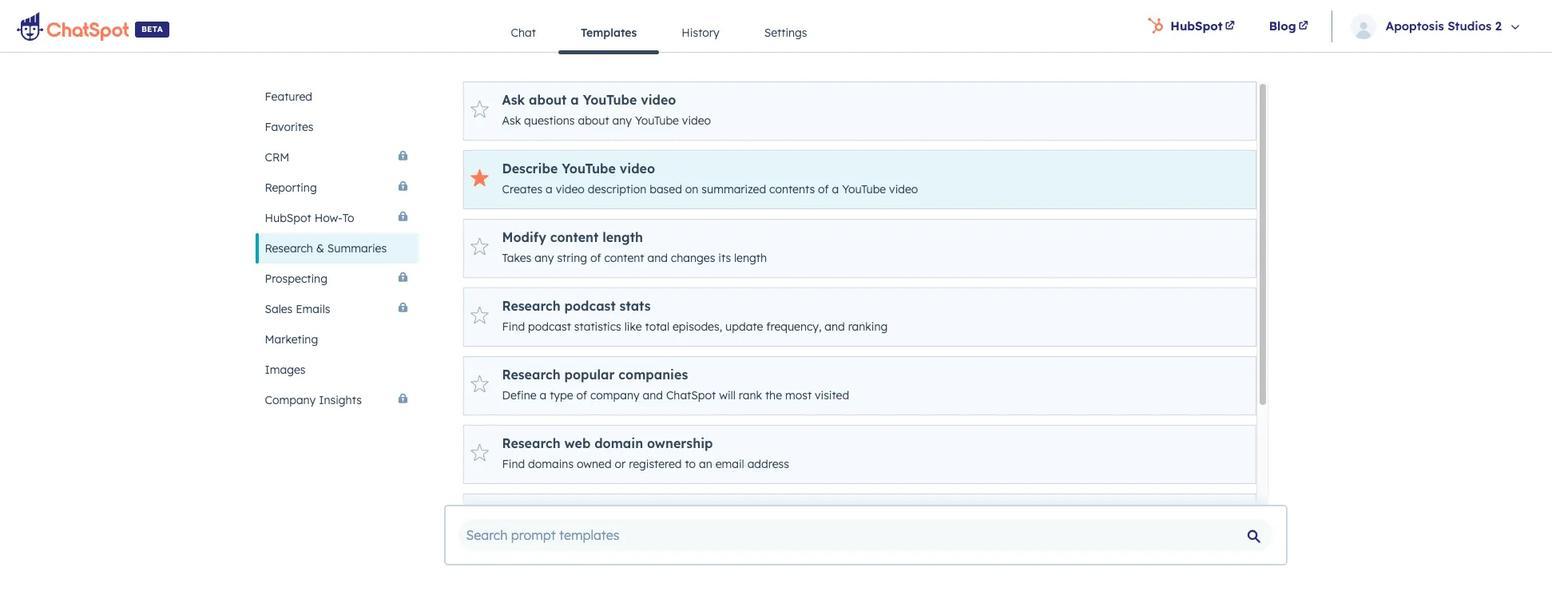 Task type: locate. For each thing, give the bounding box(es) containing it.
favorites
[[265, 120, 314, 134]]

find left domains
[[502, 457, 525, 471]]

1 vertical spatial and
[[825, 320, 845, 334]]

0 horizontal spatial hubspot
[[265, 211, 311, 225]]

2 horizontal spatial of
[[818, 182, 829, 197]]

summaries
[[327, 241, 387, 256]]

length right its
[[734, 251, 767, 265]]

0 horizontal spatial length
[[603, 229, 643, 245]]

registered
[[629, 457, 682, 471]]

0 vertical spatial about
[[529, 92, 567, 108]]

a right creates
[[546, 182, 553, 197]]

summarize youtube video button
[[463, 494, 1256, 553]]

research up prospecting
[[265, 241, 313, 256]]

and down companies
[[643, 388, 663, 403]]

and
[[648, 251, 668, 265], [825, 320, 845, 334], [643, 388, 663, 403]]

type
[[550, 388, 573, 403]]

0 vertical spatial hubspot
[[1171, 18, 1223, 33]]

1 vertical spatial of
[[590, 251, 601, 265]]

0 horizontal spatial of
[[577, 388, 587, 403]]

youtube inside "button"
[[578, 504, 633, 520]]

2 ask from the top
[[502, 113, 521, 128]]

research inside button
[[265, 241, 313, 256]]

describe youtube video creates a video description based on summarized contents of a youtube video
[[502, 161, 918, 197]]

research & summaries
[[265, 241, 387, 256]]

0 horizontal spatial content
[[550, 229, 599, 245]]

1 horizontal spatial length
[[734, 251, 767, 265]]

1 vertical spatial about
[[578, 113, 609, 128]]

research inside research popular companies define a type of company and chatspot will rank the most visited
[[502, 367, 561, 383]]

and inside modify content length takes any string of content and changes its length
[[648, 251, 668, 265]]

of inside describe youtube video creates a video description based on summarized contents of a youtube video
[[818, 182, 829, 197]]

email
[[716, 457, 745, 471]]

research for web
[[502, 435, 561, 451]]

and left changes
[[648, 251, 668, 265]]

of right the string
[[590, 251, 601, 265]]

ask up questions
[[502, 92, 525, 108]]

0 horizontal spatial any
[[535, 251, 554, 265]]

1 horizontal spatial any
[[613, 113, 632, 128]]

length down description
[[603, 229, 643, 245]]

0 vertical spatial find
[[502, 320, 525, 334]]

templates
[[581, 26, 637, 40]]

hubspot
[[1171, 18, 1223, 33], [265, 211, 311, 225]]

description
[[588, 182, 647, 197]]

a inside ask about a youtube video ask questions about any youtube video
[[571, 92, 579, 108]]

of right type
[[577, 388, 587, 403]]

apoptosis
[[1386, 18, 1444, 33]]

2 vertical spatial and
[[643, 388, 663, 403]]

podcast left statistics
[[528, 320, 571, 334]]

1 horizontal spatial about
[[578, 113, 609, 128]]

youtube
[[583, 92, 637, 108], [635, 113, 679, 128], [562, 161, 616, 177], [842, 182, 886, 197], [578, 504, 633, 520]]

1 vertical spatial hubspot
[[265, 211, 311, 225]]

research popular companies define a type of company and chatspot will rank the most visited
[[502, 367, 850, 403]]

of right contents
[[818, 182, 829, 197]]

takes
[[502, 251, 532, 265]]

podcast
[[565, 298, 616, 314], [528, 320, 571, 334]]

crm button
[[255, 142, 418, 173]]

describe
[[502, 161, 558, 177]]

sales emails button
[[255, 294, 418, 324]]

how-
[[315, 211, 343, 225]]

insights
[[319, 393, 362, 408]]

a up questions
[[571, 92, 579, 108]]

1 horizontal spatial hubspot
[[1171, 18, 1223, 33]]

video
[[641, 92, 676, 108], [682, 113, 711, 128], [620, 161, 655, 177], [556, 182, 585, 197], [889, 182, 918, 197], [636, 504, 672, 520]]

hubspot for hubspot
[[1171, 18, 1223, 33]]

ownership
[[647, 435, 713, 451]]

images button
[[255, 355, 418, 385]]

to
[[685, 457, 696, 471]]

prospecting button
[[255, 264, 418, 294]]

research inside the research web domain ownership find domains owned or registered to an email address
[[502, 435, 561, 451]]

0 vertical spatial content
[[550, 229, 599, 245]]

content
[[550, 229, 599, 245], [604, 251, 644, 265]]

link opens in a new window image
[[1225, 16, 1235, 36], [1299, 16, 1309, 36], [1225, 21, 1235, 31]]

episodes,
[[673, 320, 722, 334]]

content up stats
[[604, 251, 644, 265]]

about right questions
[[578, 113, 609, 128]]

hubspot for hubspot how-to
[[265, 211, 311, 225]]

summarize
[[502, 504, 575, 520]]

research
[[265, 241, 313, 256], [502, 298, 561, 314], [502, 367, 561, 383], [502, 435, 561, 451]]

owned
[[577, 457, 612, 471]]

total
[[645, 320, 670, 334]]

domains
[[528, 457, 574, 471]]

2 vertical spatial of
[[577, 388, 587, 403]]

changes
[[671, 251, 715, 265]]

1 vertical spatial ask
[[502, 113, 521, 128]]

find down takes
[[502, 320, 525, 334]]

a left type
[[540, 388, 547, 403]]

0 horizontal spatial about
[[529, 92, 567, 108]]

any
[[613, 113, 632, 128], [535, 251, 554, 265]]

beta
[[141, 24, 163, 34]]

like
[[625, 320, 642, 334]]

1 vertical spatial content
[[604, 251, 644, 265]]

define
[[502, 388, 537, 403]]

research up domains
[[502, 435, 561, 451]]

ask left questions
[[502, 113, 521, 128]]

contents
[[769, 182, 815, 197]]

any inside ask about a youtube video ask questions about any youtube video
[[613, 113, 632, 128]]

images
[[265, 363, 306, 377]]

stats
[[620, 298, 651, 314]]

0 vertical spatial of
[[818, 182, 829, 197]]

featured button
[[255, 82, 418, 112]]

will
[[719, 388, 736, 403]]

apoptosis studios 2 button
[[1337, 0, 1543, 52]]

and inside research popular companies define a type of company and chatspot will rank the most visited
[[643, 388, 663, 403]]

1 horizontal spatial of
[[590, 251, 601, 265]]

podcast up statistics
[[565, 298, 616, 314]]

1 find from the top
[[502, 320, 525, 334]]

2
[[1496, 18, 1502, 33]]

on
[[685, 182, 699, 197]]

a
[[571, 92, 579, 108], [546, 182, 553, 197], [832, 182, 839, 197], [540, 388, 547, 403]]

research inside research podcast stats find podcast statistics like total episodes, update frequency, and ranking
[[502, 298, 561, 314]]

1 horizontal spatial content
[[604, 251, 644, 265]]

1 vertical spatial find
[[502, 457, 525, 471]]

of
[[818, 182, 829, 197], [590, 251, 601, 265], [577, 388, 587, 403]]

its
[[719, 251, 731, 265]]

0 vertical spatial and
[[648, 251, 668, 265]]

emails
[[296, 302, 330, 316]]

marketing button
[[255, 324, 418, 355]]

favorites button
[[255, 112, 418, 142]]

content up the string
[[550, 229, 599, 245]]

the
[[765, 388, 782, 403]]

link opens in a new window image
[[1299, 21, 1309, 31]]

reporting button
[[255, 173, 418, 203]]

1 vertical spatial any
[[535, 251, 554, 265]]

about up questions
[[529, 92, 567, 108]]

of for companies
[[577, 388, 587, 403]]

of inside modify content length takes any string of content and changes its length
[[590, 251, 601, 265]]

research up define
[[502, 367, 561, 383]]

ask
[[502, 92, 525, 108], [502, 113, 521, 128]]

about
[[529, 92, 567, 108], [578, 113, 609, 128]]

any inside modify content length takes any string of content and changes its length
[[535, 251, 554, 265]]

0 vertical spatial any
[[613, 113, 632, 128]]

navigation
[[489, 14, 830, 54]]

0 vertical spatial podcast
[[565, 298, 616, 314]]

history link
[[659, 14, 742, 52]]

research down takes
[[502, 298, 561, 314]]

youtube down owned
[[578, 504, 633, 520]]

and left ranking
[[825, 320, 845, 334]]

0 vertical spatial ask
[[502, 92, 525, 108]]

2 find from the top
[[502, 457, 525, 471]]

youtube up based
[[635, 113, 679, 128]]

hubspot inside button
[[265, 211, 311, 225]]

any up description
[[613, 113, 632, 128]]

any right takes
[[535, 251, 554, 265]]

of inside research popular companies define a type of company and chatspot will rank the most visited
[[577, 388, 587, 403]]



Task type: vqa. For each thing, say whether or not it's contained in the screenshot.


Task type: describe. For each thing, give the bounding box(es) containing it.
0 vertical spatial length
[[603, 229, 643, 245]]

rank
[[739, 388, 762, 403]]

research for popular
[[502, 367, 561, 383]]

a inside research popular companies define a type of company and chatspot will rank the most visited
[[540, 388, 547, 403]]

featured
[[265, 89, 312, 104]]

chatspot
[[666, 388, 716, 403]]

sales
[[265, 302, 293, 316]]

video inside summarize youtube video "button"
[[636, 504, 672, 520]]

company insights button
[[255, 385, 418, 415]]

modify
[[502, 229, 546, 245]]

domain
[[595, 435, 643, 451]]

update
[[726, 320, 763, 334]]

hubspot how-to
[[265, 211, 354, 225]]

string
[[557, 251, 587, 265]]

youtube right contents
[[842, 182, 886, 197]]

ranking
[[848, 320, 888, 334]]

and for modify content length
[[648, 251, 668, 265]]

creates
[[502, 182, 543, 197]]

beta link
[[0, 0, 186, 52]]

summarized
[[702, 182, 766, 197]]

prospecting
[[265, 272, 328, 286]]

questions
[[524, 113, 575, 128]]

apoptosis studios 2
[[1386, 18, 1502, 33]]

or
[[615, 457, 626, 471]]

&
[[316, 241, 324, 256]]

find inside research podcast stats find podcast statistics like total episodes, update frequency, and ranking
[[502, 320, 525, 334]]

navigation containing chat
[[489, 14, 830, 54]]

and for research popular companies
[[643, 388, 663, 403]]

marketing
[[265, 332, 318, 347]]

of for length
[[590, 251, 601, 265]]

frequency,
[[766, 320, 822, 334]]

companies
[[619, 367, 688, 383]]

find inside the research web domain ownership find domains owned or registered to an email address
[[502, 457, 525, 471]]

research for podcast
[[502, 298, 561, 314]]

visited
[[815, 388, 850, 403]]

research podcast stats find podcast statistics like total episodes, update frequency, and ranking
[[502, 298, 888, 334]]

chat
[[511, 26, 536, 40]]

summarize youtube video
[[502, 504, 672, 520]]

link opens in a new window image inside 'blog' link
[[1299, 16, 1309, 36]]

a right contents
[[832, 182, 839, 197]]

and inside research podcast stats find podcast statistics like total episodes, update frequency, and ranking
[[825, 320, 845, 334]]

hubspot link
[[1132, 0, 1253, 52]]

reporting
[[265, 181, 317, 195]]

web
[[565, 435, 591, 451]]

youtube down templates "link"
[[583, 92, 637, 108]]

sales emails
[[265, 302, 330, 316]]

to
[[343, 211, 354, 225]]

research & summaries button
[[255, 233, 418, 264]]

studios
[[1448, 18, 1492, 33]]

Search prompt templates search field
[[458, 519, 1273, 551]]

settings link
[[742, 14, 830, 52]]

1 ask from the top
[[502, 92, 525, 108]]

an
[[699, 457, 713, 471]]

hubspot how-to button
[[255, 203, 418, 233]]

chat link
[[489, 14, 558, 52]]

based
[[650, 182, 682, 197]]

research for &
[[265, 241, 313, 256]]

address
[[748, 457, 789, 471]]

blog
[[1269, 18, 1297, 33]]

company insights
[[265, 393, 362, 408]]

modify content length takes any string of content and changes its length
[[502, 229, 767, 265]]

settings
[[764, 26, 807, 40]]

popular
[[565, 367, 615, 383]]

templates link
[[558, 14, 659, 54]]

most
[[785, 388, 812, 403]]

history
[[682, 26, 720, 40]]

company
[[265, 393, 316, 408]]

ask about a youtube video ask questions about any youtube video
[[502, 92, 711, 128]]

company
[[590, 388, 640, 403]]

research web domain ownership find domains owned or registered to an email address
[[502, 435, 789, 471]]

statistics
[[574, 320, 621, 334]]

crm
[[265, 150, 289, 165]]

1 vertical spatial length
[[734, 251, 767, 265]]

1 vertical spatial podcast
[[528, 320, 571, 334]]

youtube up description
[[562, 161, 616, 177]]

blog link
[[1253, 0, 1327, 52]]



